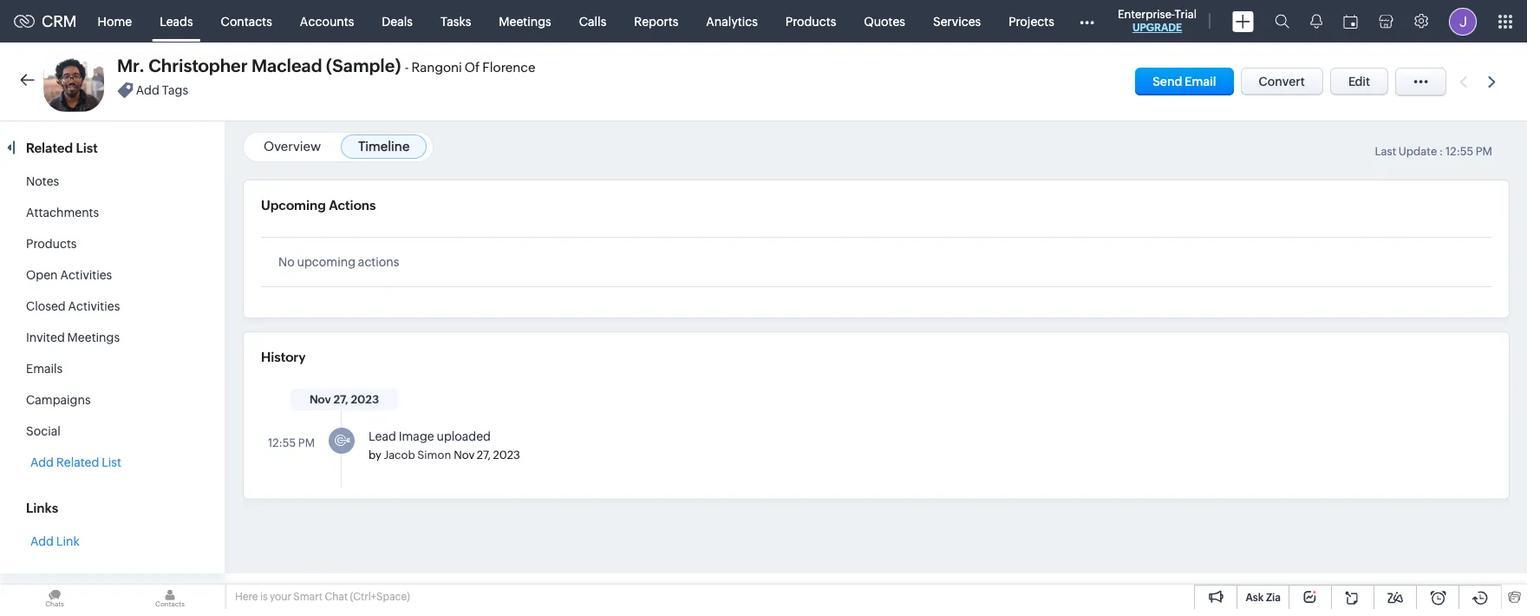 Task type: vqa. For each thing, say whether or not it's contained in the screenshot.
Image
yes



Task type: locate. For each thing, give the bounding box(es) containing it.
attachments link
[[26, 206, 99, 220]]

upcoming
[[297, 255, 356, 269]]

add tags
[[136, 84, 188, 97]]

1 horizontal spatial products
[[786, 14, 837, 28]]

0 horizontal spatial 27,
[[334, 393, 349, 406]]

history
[[261, 350, 306, 364]]

related
[[26, 141, 73, 155], [56, 456, 99, 469]]

0 vertical spatial 2023
[[351, 393, 379, 406]]

social
[[26, 424, 61, 438]]

nov
[[310, 393, 331, 406], [454, 449, 475, 462]]

rangoni
[[412, 60, 462, 75]]

profile image
[[1450, 7, 1478, 35]]

closed
[[26, 299, 66, 313]]

1 vertical spatial add
[[30, 456, 54, 469]]

reports
[[635, 14, 679, 28]]

products left quotes on the right of the page
[[786, 14, 837, 28]]

deals link
[[368, 0, 427, 42]]

2023 up 'lead'
[[351, 393, 379, 406]]

here is your smart chat (ctrl+space)
[[235, 591, 410, 603]]

home link
[[84, 0, 146, 42]]

0 vertical spatial related
[[26, 141, 73, 155]]

(ctrl+space)
[[350, 591, 410, 603]]

upcoming actions
[[261, 198, 376, 213]]

products up open
[[26, 237, 77, 251]]

chats image
[[0, 585, 109, 609]]

0 vertical spatial activities
[[60, 268, 112, 282]]

1 horizontal spatial 12:55
[[1446, 145, 1474, 158]]

2 vertical spatial add
[[30, 534, 54, 548]]

products link up open
[[26, 237, 77, 251]]

lead
[[369, 429, 396, 443]]

crm link
[[14, 12, 77, 30]]

maclead
[[252, 56, 322, 75]]

meetings link
[[485, 0, 565, 42]]

upgrade
[[1133, 22, 1183, 34]]

2023 right simon
[[493, 449, 520, 462]]

activities up closed activities link
[[60, 268, 112, 282]]

your
[[270, 591, 291, 603]]

products link left quotes on the right of the page
[[772, 0, 851, 42]]

smart
[[294, 591, 323, 603]]

0 vertical spatial nov
[[310, 393, 331, 406]]

search element
[[1265, 0, 1301, 43]]

create menu element
[[1223, 0, 1265, 42]]

products link
[[772, 0, 851, 42], [26, 237, 77, 251]]

invited meetings
[[26, 331, 120, 344]]

signals element
[[1301, 0, 1334, 43]]

accounts
[[300, 14, 354, 28]]

edit
[[1349, 75, 1371, 89]]

related up notes
[[26, 141, 73, 155]]

0 vertical spatial products link
[[772, 0, 851, 42]]

quotes
[[864, 14, 906, 28]]

contacts link
[[207, 0, 286, 42]]

emails
[[26, 362, 63, 376]]

27, inside lead image uploaded by jacob simon nov 27, 2023
[[477, 449, 491, 462]]

pm down nov 27, 2023
[[298, 436, 315, 449]]

0 horizontal spatial products
[[26, 237, 77, 251]]

update
[[1399, 145, 1438, 158]]

(sample)
[[326, 56, 401, 75]]

1 vertical spatial nov
[[454, 449, 475, 462]]

tags
[[162, 84, 188, 97]]

ask zia
[[1246, 592, 1282, 604]]

1 vertical spatial 2023
[[493, 449, 520, 462]]

add down social
[[30, 456, 54, 469]]

enterprise-trial upgrade
[[1118, 8, 1197, 34]]

activities
[[60, 268, 112, 282], [68, 299, 120, 313]]

profile element
[[1439, 0, 1488, 42]]

notes link
[[26, 174, 59, 188]]

2023
[[351, 393, 379, 406], [493, 449, 520, 462]]

projects
[[1009, 14, 1055, 28]]

related down the social 'link' in the left bottom of the page
[[56, 456, 99, 469]]

send email button
[[1136, 68, 1234, 95]]

notes
[[26, 174, 59, 188]]

12:55
[[1446, 145, 1474, 158], [268, 436, 296, 449]]

accounts link
[[286, 0, 368, 42]]

image
[[399, 429, 434, 443]]

0 vertical spatial add
[[136, 84, 160, 97]]

list
[[76, 141, 98, 155], [102, 456, 121, 469]]

pm right :
[[1477, 145, 1493, 158]]

1 vertical spatial meetings
[[67, 331, 120, 344]]

campaigns link
[[26, 393, 91, 407]]

meetings
[[499, 14, 552, 28], [67, 331, 120, 344]]

lead image uploaded by jacob simon nov 27, 2023
[[369, 429, 520, 462]]

12:55 down history on the bottom left of the page
[[268, 436, 296, 449]]

add for related list
[[30, 534, 54, 548]]

uploaded
[[437, 429, 491, 443]]

1 horizontal spatial nov
[[454, 449, 475, 462]]

0 vertical spatial products
[[786, 14, 837, 28]]

add left link
[[30, 534, 54, 548]]

0 vertical spatial meetings
[[499, 14, 552, 28]]

meetings up florence
[[499, 14, 552, 28]]

-
[[405, 60, 409, 75]]

previous record image
[[1460, 76, 1468, 87]]

activities for closed activities
[[68, 299, 120, 313]]

enterprise-
[[1118, 8, 1175, 21]]

27,
[[334, 393, 349, 406], [477, 449, 491, 462]]

activities up the invited meetings at the bottom left of page
[[68, 299, 120, 313]]

jacob
[[384, 449, 415, 462]]

reports link
[[621, 0, 693, 42]]

add
[[136, 84, 160, 97], [30, 456, 54, 469], [30, 534, 54, 548]]

analytics link
[[693, 0, 772, 42]]

:
[[1440, 145, 1444, 158]]

12:55 right :
[[1446, 145, 1474, 158]]

pm
[[1477, 145, 1493, 158], [298, 436, 315, 449]]

convert button
[[1241, 68, 1324, 95]]

meetings down closed activities link
[[67, 331, 120, 344]]

0 vertical spatial 12:55
[[1446, 145, 1474, 158]]

1 horizontal spatial meetings
[[499, 14, 552, 28]]

1 horizontal spatial pm
[[1477, 145, 1493, 158]]

activities for open activities
[[60, 268, 112, 282]]

1 vertical spatial activities
[[68, 299, 120, 313]]

0 horizontal spatial 12:55
[[268, 436, 296, 449]]

trial
[[1175, 8, 1197, 21]]

1 horizontal spatial list
[[102, 456, 121, 469]]

ask
[[1246, 592, 1264, 604]]

1 vertical spatial products link
[[26, 237, 77, 251]]

quotes link
[[851, 0, 920, 42]]

nov 27, 2023
[[310, 393, 379, 406]]

0 vertical spatial list
[[76, 141, 98, 155]]

nov down uploaded
[[454, 449, 475, 462]]

1 horizontal spatial 27,
[[477, 449, 491, 462]]

convert
[[1259, 75, 1306, 89]]

products
[[786, 14, 837, 28], [26, 237, 77, 251]]

1 vertical spatial list
[[102, 456, 121, 469]]

social link
[[26, 424, 61, 438]]

1 vertical spatial 12:55
[[268, 436, 296, 449]]

zia
[[1267, 592, 1282, 604]]

0 vertical spatial pm
[[1477, 145, 1493, 158]]

1 vertical spatial 27,
[[477, 449, 491, 462]]

nov up 12:55 pm
[[310, 393, 331, 406]]

1 horizontal spatial 2023
[[493, 449, 520, 462]]

services link
[[920, 0, 995, 42]]

1 vertical spatial pm
[[298, 436, 315, 449]]

add left tags
[[136, 84, 160, 97]]



Task type: describe. For each thing, give the bounding box(es) containing it.
related list
[[26, 141, 101, 155]]

deals
[[382, 14, 413, 28]]

calendar image
[[1344, 14, 1359, 28]]

invited meetings link
[[26, 331, 120, 344]]

analytics
[[707, 14, 758, 28]]

services
[[934, 14, 982, 28]]

last update : 12:55 pm
[[1376, 145, 1493, 158]]

upcoming
[[261, 198, 326, 213]]

links
[[26, 501, 58, 515]]

simon
[[418, 449, 451, 462]]

chat
[[325, 591, 348, 603]]

contacts
[[221, 14, 272, 28]]

actions
[[358, 255, 399, 269]]

no upcoming actions
[[279, 255, 399, 269]]

0 horizontal spatial list
[[76, 141, 98, 155]]

is
[[260, 591, 268, 603]]

leads
[[160, 14, 193, 28]]

Other Modules field
[[1069, 7, 1106, 35]]

1 horizontal spatial products link
[[772, 0, 851, 42]]

add related list
[[30, 456, 121, 469]]

link
[[56, 534, 80, 548]]

crm
[[42, 12, 77, 30]]

nov inside lead image uploaded by jacob simon nov 27, 2023
[[454, 449, 475, 462]]

timeline link
[[358, 139, 410, 154]]

open activities link
[[26, 268, 112, 282]]

overview
[[264, 139, 321, 154]]

0 vertical spatial 27,
[[334, 393, 349, 406]]

last
[[1376, 145, 1397, 158]]

search image
[[1275, 14, 1290, 29]]

email
[[1185, 75, 1217, 89]]

leads link
[[146, 0, 207, 42]]

1 vertical spatial products
[[26, 237, 77, 251]]

tasks
[[441, 14, 471, 28]]

overview link
[[264, 139, 321, 154]]

invited
[[26, 331, 65, 344]]

open
[[26, 268, 58, 282]]

florence
[[483, 60, 536, 75]]

next record image
[[1489, 76, 1500, 87]]

1 vertical spatial related
[[56, 456, 99, 469]]

timeline
[[358, 139, 410, 154]]

add for mr. christopher maclead (sample)
[[136, 84, 160, 97]]

2023 inside lead image uploaded by jacob simon nov 27, 2023
[[493, 449, 520, 462]]

attachments
[[26, 206, 99, 220]]

0 horizontal spatial 2023
[[351, 393, 379, 406]]

no
[[279, 255, 295, 269]]

calls
[[579, 14, 607, 28]]

open activities
[[26, 268, 112, 282]]

christopher
[[149, 56, 248, 75]]

of
[[465, 60, 480, 75]]

calls link
[[565, 0, 621, 42]]

0 horizontal spatial pm
[[298, 436, 315, 449]]

send email
[[1153, 75, 1217, 89]]

contacts image
[[115, 585, 225, 609]]

0 horizontal spatial nov
[[310, 393, 331, 406]]

by
[[369, 449, 382, 462]]

12:55 pm
[[268, 436, 315, 449]]

add link
[[30, 534, 80, 548]]

home
[[98, 14, 132, 28]]

mr. christopher maclead (sample) - rangoni of florence
[[117, 56, 536, 75]]

signals image
[[1311, 14, 1323, 29]]

here
[[235, 591, 258, 603]]

0 horizontal spatial meetings
[[67, 331, 120, 344]]

projects link
[[995, 0, 1069, 42]]

actions
[[329, 198, 376, 213]]

edit button
[[1331, 68, 1389, 95]]

send
[[1153, 75, 1183, 89]]

tasks link
[[427, 0, 485, 42]]

0 horizontal spatial products link
[[26, 237, 77, 251]]

closed activities
[[26, 299, 120, 313]]

closed activities link
[[26, 299, 120, 313]]

emails link
[[26, 362, 63, 376]]

mr.
[[117, 56, 145, 75]]

create menu image
[[1233, 11, 1255, 32]]



